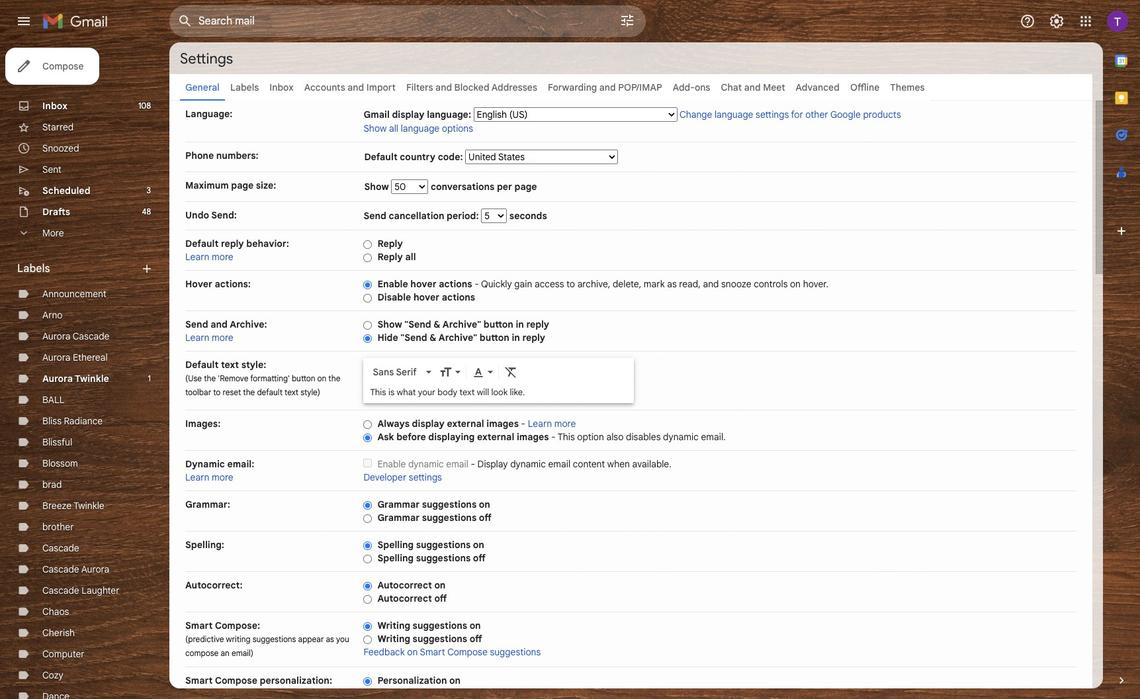 Task type: vqa. For each thing, say whether or not it's contained in the screenshot.
Reply Reply
yes



Task type: locate. For each thing, give the bounding box(es) containing it.
external down always display external images - learn more
[[477, 431, 515, 443]]

mark
[[644, 278, 665, 290]]

2 writing from the top
[[378, 633, 410, 645]]

inbox up 'starred'
[[42, 100, 68, 112]]

aurora up ball link
[[42, 373, 73, 385]]

0 horizontal spatial as
[[326, 634, 334, 644]]

and right filters
[[436, 81, 452, 93]]

Search mail text field
[[199, 15, 583, 28]]

arno
[[42, 309, 63, 321]]

3
[[147, 185, 151, 195]]

and for blocked
[[436, 81, 452, 93]]

aurora ethereal
[[42, 352, 108, 363]]

show down 'default country code:'
[[364, 181, 391, 193]]

1 grammar from the top
[[378, 499, 420, 510]]

learn more link down archive:
[[185, 332, 233, 344]]

1 vertical spatial external
[[477, 431, 515, 443]]

support image
[[1020, 13, 1036, 29]]

cherish link
[[42, 627, 75, 639]]

1 horizontal spatial send
[[364, 210, 387, 222]]

0 vertical spatial show
[[364, 122, 387, 134]]

cascade for cascade "link"
[[42, 542, 79, 554]]

reply down send:
[[221, 238, 244, 250]]

0 vertical spatial reply
[[378, 238, 403, 250]]

as left you
[[326, 634, 334, 644]]

1 vertical spatial this
[[558, 431, 575, 443]]

& for hide
[[430, 332, 437, 344]]

1 vertical spatial button
[[480, 332, 510, 344]]

and right chat
[[745, 81, 761, 93]]

autocorrect down autocorrect on
[[378, 593, 432, 604]]

smart
[[185, 620, 213, 632], [420, 646, 445, 658], [185, 675, 213, 687]]

0 vertical spatial labels
[[230, 81, 259, 93]]

enable inside enable dynamic email - display dynamic email content when available. developer settings
[[378, 458, 406, 470]]

2 vertical spatial default
[[185, 359, 219, 371]]

advanced link
[[796, 81, 840, 93]]

Always display external images radio
[[364, 420, 372, 430]]

scheduled
[[42, 185, 90, 197]]

autocorrect for autocorrect off
[[378, 593, 432, 604]]

1 vertical spatial reply
[[378, 251, 403, 263]]

1 vertical spatial language
[[401, 122, 440, 134]]

- inside enable dynamic email - display dynamic email content when available. developer settings
[[471, 458, 475, 470]]

Autocorrect off radio
[[364, 594, 372, 604]]

more inside send and archive: learn more
[[212, 332, 233, 344]]

default down undo
[[185, 238, 219, 250]]

to left reset
[[213, 387, 221, 397]]

email.
[[701, 431, 726, 443]]

cozy
[[42, 669, 63, 681]]

cascade for cascade aurora
[[42, 563, 79, 575]]

2 autocorrect from the top
[[378, 593, 432, 604]]

0 vertical spatial send
[[364, 210, 387, 222]]

send inside send and archive: learn more
[[185, 318, 208, 330]]

1 vertical spatial as
[[326, 634, 334, 644]]

reply for reply
[[378, 238, 403, 250]]

0 vertical spatial display
[[392, 109, 425, 120]]

and for meet
[[745, 81, 761, 93]]

personalization on
[[378, 675, 461, 687]]

autocorrect for autocorrect on
[[378, 579, 432, 591]]

and inside send and archive: learn more
[[211, 318, 228, 330]]

settings inside enable dynamic email - display dynamic email content when available. developer settings
[[409, 471, 442, 483]]

0 vertical spatial as
[[667, 278, 677, 290]]

labels navigation
[[0, 42, 169, 699]]

1 vertical spatial all
[[405, 251, 416, 263]]

aurora up laughter
[[81, 563, 109, 575]]

suggestions for grammar suggestions on
[[422, 499, 477, 510]]

twinkle for aurora twinkle
[[75, 373, 109, 385]]

dynamic
[[185, 458, 225, 470]]

hover for disable
[[414, 291, 440, 303]]

reply up reply all
[[378, 238, 403, 250]]

labels inside navigation
[[17, 262, 50, 275]]

off down grammar suggestions on
[[479, 512, 492, 524]]

reply down access
[[527, 318, 550, 330]]

"send for hide
[[401, 332, 428, 344]]

0 vertical spatial hover
[[411, 278, 437, 290]]

0 horizontal spatial inbox
[[42, 100, 68, 112]]

1 vertical spatial &
[[430, 332, 437, 344]]

text left will
[[460, 387, 475, 398]]

1 horizontal spatial text
[[285, 387, 299, 397]]

all for show
[[389, 122, 399, 134]]

autocorrect up autocorrect off
[[378, 579, 432, 591]]

1 vertical spatial default
[[185, 238, 219, 250]]

the right (use
[[204, 373, 216, 383]]

inbox
[[270, 81, 294, 93], [42, 100, 68, 112]]

1 autocorrect from the top
[[378, 579, 432, 591]]

autocorrect on
[[378, 579, 446, 591]]

learn inside send and archive: learn more
[[185, 332, 210, 344]]

0 vertical spatial default
[[364, 151, 398, 163]]

Grammar suggestions on radio
[[364, 500, 372, 510]]

archive" up hide "send & archive" button in reply
[[443, 318, 481, 330]]

more inside dynamic email: learn more
[[212, 471, 233, 483]]

as inside smart compose: (predictive writing suggestions appear as you compose an email)
[[326, 634, 334, 644]]

1 vertical spatial inbox
[[42, 100, 68, 112]]

send for send and archive: learn more
[[185, 318, 208, 330]]

off down spelling suggestions on
[[473, 552, 486, 564]]

smart down compose
[[185, 675, 213, 687]]

images down look
[[487, 418, 519, 430]]

1 reply from the top
[[378, 238, 403, 250]]

more down dynamic
[[212, 471, 233, 483]]

images
[[487, 418, 519, 430], [517, 431, 549, 443]]

smart down writing suggestions off
[[420, 646, 445, 658]]

to
[[567, 278, 575, 290], [213, 387, 221, 397]]

2 spelling from the top
[[378, 552, 414, 564]]

show for show "send & archive" button in reply
[[378, 318, 402, 330]]

1 horizontal spatial language
[[715, 109, 754, 120]]

1 vertical spatial hover
[[414, 291, 440, 303]]

inbox for topmost inbox link
[[270, 81, 294, 93]]

external up 'displaying'
[[447, 418, 484, 430]]

1 vertical spatial display
[[412, 418, 445, 430]]

&
[[434, 318, 441, 330], [430, 332, 437, 344]]

default inside default reply behavior: learn more
[[185, 238, 219, 250]]

0 horizontal spatial dynamic
[[408, 458, 444, 470]]

smart for smart compose personalization:
[[185, 675, 213, 687]]

aurora cascade
[[42, 330, 109, 342]]

1 vertical spatial "send
[[401, 332, 428, 344]]

1 vertical spatial spelling
[[378, 552, 414, 564]]

change language settings for other google products link
[[680, 109, 902, 120]]

cascade up chaos at the bottom
[[42, 585, 79, 596]]

snooze
[[722, 278, 752, 290]]

radiance
[[64, 415, 103, 427]]

1 vertical spatial to
[[213, 387, 221, 397]]

this left the option
[[558, 431, 575, 443]]

cascade down brother 'link' at bottom left
[[42, 542, 79, 554]]

"send down disable hover actions
[[405, 318, 431, 330]]

default for default country code:
[[364, 151, 398, 163]]

default up (use
[[185, 359, 219, 371]]

send:
[[211, 209, 237, 221]]

cascade down cascade "link"
[[42, 563, 79, 575]]

1 horizontal spatial labels
[[230, 81, 259, 93]]

dynamic left email.
[[663, 431, 699, 443]]

2 vertical spatial show
[[378, 318, 402, 330]]

1 horizontal spatial inbox link
[[270, 81, 294, 93]]

announcement link
[[42, 288, 106, 300]]

conversations
[[431, 181, 495, 193]]

archive" down show "send & archive" button in reply on the top
[[439, 332, 477, 344]]

this is what your body text will look like.
[[370, 387, 525, 398]]

0 vertical spatial archive"
[[443, 318, 481, 330]]

language
[[715, 109, 754, 120], [401, 122, 440, 134]]

2 reply from the top
[[378, 251, 403, 263]]

text
[[221, 359, 239, 371], [460, 387, 475, 398], [285, 387, 299, 397]]

default text style: (use the 'remove formatting' button on the toolbar to reset the default text style)
[[185, 359, 341, 397]]

this left is
[[370, 387, 386, 398]]

0 vertical spatial smart
[[185, 620, 213, 632]]

0 horizontal spatial labels
[[17, 262, 50, 275]]

2 vertical spatial compose
[[215, 675, 257, 687]]

archive:
[[230, 318, 267, 330]]

off for spelling suggestions on
[[473, 552, 486, 564]]

1 vertical spatial compose
[[448, 646, 488, 658]]

1 horizontal spatial this
[[558, 431, 575, 443]]

0 horizontal spatial settings
[[409, 471, 442, 483]]

learn inside dynamic email: learn more
[[185, 471, 210, 483]]

reply up formatting options toolbar
[[523, 332, 546, 344]]

the left sans
[[329, 373, 341, 383]]

48
[[142, 207, 151, 216]]

inbox inside the labels navigation
[[42, 100, 68, 112]]

disable hover actions
[[378, 291, 475, 303]]

default inside default text style: (use the 'remove formatting' button on the toolbar to reset the default text style)
[[185, 359, 219, 371]]

0 horizontal spatial compose
[[42, 60, 84, 72]]

cascade
[[73, 330, 109, 342], [42, 542, 79, 554], [42, 563, 79, 575], [42, 585, 79, 596]]

smart up (predictive
[[185, 620, 213, 632]]

twinkle down ethereal
[[75, 373, 109, 385]]

hover.
[[803, 278, 829, 290]]

0 vertical spatial in
[[516, 318, 524, 330]]

developer settings link
[[364, 471, 442, 483]]

reply
[[221, 238, 244, 250], [527, 318, 550, 330], [523, 332, 546, 344]]

remove formatting ‪(⌘\)‬ image
[[505, 366, 518, 379]]

Enable hover actions radio
[[364, 280, 372, 290]]

0 vertical spatial button
[[484, 318, 514, 330]]

settings up grammar suggestions on
[[409, 471, 442, 483]]

addresses
[[492, 81, 538, 93]]

more up the 'hover actions:'
[[212, 251, 233, 263]]

reply for hide "send & archive" button in reply
[[523, 332, 546, 344]]

& down show "send & archive" button in reply on the top
[[430, 332, 437, 344]]

0 horizontal spatial send
[[185, 318, 208, 330]]

0 vertical spatial inbox
[[270, 81, 294, 93]]

dynamic up developer settings "link"
[[408, 458, 444, 470]]

you
[[336, 634, 349, 644]]

0 vertical spatial images
[[487, 418, 519, 430]]

0 vertical spatial inbox link
[[270, 81, 294, 93]]

enable
[[378, 278, 408, 290], [378, 458, 406, 470]]

suggestions inside smart compose: (predictive writing suggestions appear as you compose an email)
[[253, 634, 296, 644]]

1 vertical spatial labels
[[17, 262, 50, 275]]

text left style)
[[285, 387, 299, 397]]

enable up 'disable' at the top left
[[378, 278, 408, 290]]

reply for reply all
[[378, 251, 403, 263]]

0 horizontal spatial inbox link
[[42, 100, 68, 112]]

0 horizontal spatial the
[[204, 373, 216, 383]]

0 horizontal spatial language
[[401, 122, 440, 134]]

1 enable from the top
[[378, 278, 408, 290]]

on down writing suggestions off
[[407, 646, 418, 658]]

button down show "send & archive" button in reply on the top
[[480, 332, 510, 344]]

inbox right labels link
[[270, 81, 294, 93]]

1 vertical spatial grammar
[[378, 512, 420, 524]]

0 vertical spatial enable
[[378, 278, 408, 290]]

compose down email) at the bottom left of page
[[215, 675, 257, 687]]

1 vertical spatial images
[[517, 431, 549, 443]]

- left the option
[[552, 431, 556, 443]]

2 vertical spatial smart
[[185, 675, 213, 687]]

button inside default text style: (use the 'remove formatting' button on the toolbar to reset the default text style)
[[292, 373, 315, 383]]

bliss radiance
[[42, 415, 103, 427]]

enable up developer
[[378, 458, 406, 470]]

button up style)
[[292, 373, 315, 383]]

email down 'displaying'
[[446, 458, 469, 470]]

themes link
[[891, 81, 925, 93]]

button for show "send & archive" button in reply
[[484, 318, 514, 330]]

1 vertical spatial enable
[[378, 458, 406, 470]]

scheduled link
[[42, 185, 90, 197]]

None checkbox
[[364, 459, 372, 467]]

aurora ethereal link
[[42, 352, 108, 363]]

email
[[446, 458, 469, 470], [548, 458, 571, 470]]

1 horizontal spatial to
[[567, 278, 575, 290]]

aurora up aurora twinkle link
[[42, 352, 70, 363]]

dynamic right display
[[511, 458, 546, 470]]

learn up hover
[[185, 251, 210, 263]]

1 vertical spatial send
[[185, 318, 208, 330]]

writing right writing suggestions on option
[[378, 620, 410, 632]]

aurora for aurora twinkle
[[42, 373, 73, 385]]

external
[[447, 418, 484, 430], [477, 431, 515, 443]]

as right mark
[[667, 278, 677, 290]]

1 vertical spatial writing
[[378, 633, 410, 645]]

0 vertical spatial autocorrect
[[378, 579, 432, 591]]

archive,
[[578, 278, 611, 290]]

0 vertical spatial spelling
[[378, 539, 414, 551]]

learn up (use
[[185, 332, 210, 344]]

smart for smart compose: (predictive writing suggestions appear as you compose an email)
[[185, 620, 213, 632]]

actions
[[439, 278, 472, 290], [442, 291, 475, 303]]

compose inside compose button
[[42, 60, 84, 72]]

0 vertical spatial reply
[[221, 238, 244, 250]]

0 vertical spatial writing
[[378, 620, 410, 632]]

1 horizontal spatial all
[[405, 251, 416, 263]]

1 vertical spatial reply
[[527, 318, 550, 330]]

email down ask before displaying external images - this option also disables dynamic email.
[[548, 458, 571, 470]]

1 horizontal spatial compose
[[215, 675, 257, 687]]

inbox link
[[270, 81, 294, 93], [42, 100, 68, 112]]

labels down more
[[17, 262, 50, 275]]

on up style)
[[318, 373, 327, 383]]

content
[[573, 458, 605, 470]]

default left country at the top of page
[[364, 151, 398, 163]]

when
[[608, 458, 630, 470]]

compose down writing suggestions off
[[448, 646, 488, 658]]

developer
[[364, 471, 407, 483]]

button up hide "send & archive" button in reply
[[484, 318, 514, 330]]

- left quickly
[[475, 278, 479, 290]]

tab list
[[1104, 42, 1141, 651]]

& for show
[[434, 318, 441, 330]]

spelling for spelling suggestions on
[[378, 539, 414, 551]]

blossom
[[42, 457, 78, 469]]

archive" for show
[[443, 318, 481, 330]]

spelling for spelling suggestions off
[[378, 552, 414, 564]]

more down archive:
[[212, 332, 233, 344]]

1 vertical spatial archive"
[[439, 332, 477, 344]]

0 horizontal spatial to
[[213, 387, 221, 397]]

0 horizontal spatial this
[[370, 387, 386, 398]]

archive"
[[443, 318, 481, 330], [439, 332, 477, 344]]

1 vertical spatial autocorrect
[[378, 593, 432, 604]]

is
[[389, 387, 395, 398]]

cascade laughter
[[42, 585, 120, 596]]

twinkle right breeze
[[74, 500, 104, 512]]

page right per
[[515, 181, 537, 193]]

grammar right grammar suggestions off radio
[[378, 512, 420, 524]]

Ask before displaying external images radio
[[364, 433, 372, 443]]

0 vertical spatial grammar
[[378, 499, 420, 510]]

1 vertical spatial actions
[[442, 291, 475, 303]]

all down gmail
[[389, 122, 399, 134]]

suggestions for writing suggestions off
[[413, 633, 467, 645]]

learn inside default reply behavior: learn more
[[185, 251, 210, 263]]

feedback on smart compose suggestions link
[[364, 646, 541, 658]]

computer
[[42, 648, 85, 660]]

advanced search options image
[[614, 7, 641, 34]]

2 enable from the top
[[378, 458, 406, 470]]

autocorrect off
[[378, 593, 447, 604]]

0 vertical spatial twinkle
[[75, 373, 109, 385]]

compose down gmail image
[[42, 60, 84, 72]]

labels for labels heading
[[17, 262, 50, 275]]

smart inside smart compose: (predictive writing suggestions appear as you compose an email)
[[185, 620, 213, 632]]

also
[[607, 431, 624, 443]]

bliss radiance link
[[42, 415, 103, 427]]

1 vertical spatial twinkle
[[74, 500, 104, 512]]

labels for labels link
[[230, 81, 259, 93]]

text up 'remove
[[221, 359, 239, 371]]

more
[[42, 227, 64, 239]]

aurora for aurora ethereal
[[42, 352, 70, 363]]

2 vertical spatial reply
[[523, 332, 546, 344]]

inbox link right labels link
[[270, 81, 294, 93]]

'remove
[[218, 373, 249, 383]]

0 vertical spatial "send
[[405, 318, 431, 330]]

to right access
[[567, 278, 575, 290]]

body
[[438, 387, 458, 398]]

& up hide "send & archive" button in reply
[[434, 318, 441, 330]]

0 vertical spatial &
[[434, 318, 441, 330]]

the right reset
[[243, 387, 255, 397]]

2 horizontal spatial the
[[329, 373, 341, 383]]

1 horizontal spatial dynamic
[[511, 458, 546, 470]]

hover up disable hover actions
[[411, 278, 437, 290]]

0 horizontal spatial email
[[446, 458, 469, 470]]

page left the "size:"
[[231, 179, 254, 191]]

2 grammar from the top
[[378, 512, 420, 524]]

undo send:
[[185, 209, 237, 221]]

None search field
[[169, 5, 646, 37]]

change
[[680, 109, 713, 120]]

actions up disable hover actions
[[439, 278, 472, 290]]

grammar suggestions off
[[378, 512, 492, 524]]

off up writing suggestions on in the left bottom of the page
[[435, 593, 447, 604]]

- left display
[[471, 458, 475, 470]]

main menu image
[[16, 13, 32, 29]]

1 horizontal spatial email
[[548, 458, 571, 470]]

0 horizontal spatial all
[[389, 122, 399, 134]]

display up show all language options
[[392, 109, 425, 120]]

more up ask before displaying external images - this option also disables dynamic email.
[[555, 418, 576, 430]]

display up before
[[412, 418, 445, 430]]

forwarding and pop/imap
[[548, 81, 663, 93]]

compose
[[42, 60, 84, 72], [448, 646, 488, 658], [215, 675, 257, 687]]

in down gain
[[516, 318, 524, 330]]

appear
[[298, 634, 324, 644]]

learn more link down dynamic
[[185, 471, 233, 483]]

in for show "send & archive" button in reply
[[516, 318, 524, 330]]

always
[[378, 418, 410, 430]]

spelling right 'spelling suggestions off' option
[[378, 552, 414, 564]]

grammar
[[378, 499, 420, 510], [378, 512, 420, 524]]

labels
[[230, 81, 259, 93], [17, 262, 50, 275]]

1 horizontal spatial settings
[[756, 109, 789, 120]]

filters and blocked addresses link
[[406, 81, 538, 93]]

chat and meet
[[721, 81, 786, 93]]

and left archive:
[[211, 318, 228, 330]]

like.
[[510, 387, 525, 398]]

writing up feedback
[[378, 633, 410, 645]]

hover for enable
[[411, 278, 437, 290]]

2 vertical spatial button
[[292, 373, 315, 383]]

0 vertical spatial external
[[447, 418, 484, 430]]

1 spelling from the top
[[378, 539, 414, 551]]

gmail image
[[42, 8, 115, 34]]

1 vertical spatial in
[[512, 332, 520, 344]]

0 vertical spatial actions
[[439, 278, 472, 290]]

1 writing from the top
[[378, 620, 410, 632]]

aurora down arno
[[42, 330, 70, 342]]

0 vertical spatial settings
[[756, 109, 789, 120]]

images up enable dynamic email - display dynamic email content when available. developer settings
[[517, 431, 549, 443]]

Spelling suggestions on radio
[[364, 541, 372, 551]]

2 horizontal spatial dynamic
[[663, 431, 699, 443]]

aurora for aurora cascade
[[42, 330, 70, 342]]

1 horizontal spatial inbox
[[270, 81, 294, 93]]

on
[[790, 278, 801, 290], [318, 373, 327, 383], [479, 499, 490, 510], [473, 539, 485, 551], [435, 579, 446, 591], [470, 620, 481, 632], [407, 646, 418, 658], [450, 675, 461, 687]]

learn more link up the 'hover actions:'
[[185, 251, 233, 263]]



Task type: describe. For each thing, give the bounding box(es) containing it.
2 horizontal spatial text
[[460, 387, 475, 398]]

access
[[535, 278, 564, 290]]

writing
[[226, 634, 251, 644]]

on down display
[[479, 499, 490, 510]]

compose button
[[5, 48, 100, 85]]

quickly
[[481, 278, 512, 290]]

enable for enable hover actions
[[378, 278, 408, 290]]

accounts and import link
[[304, 81, 396, 93]]

grammar:
[[185, 499, 230, 510]]

aurora twinkle
[[42, 373, 109, 385]]

2 horizontal spatial compose
[[448, 646, 488, 658]]

1 vertical spatial smart
[[420, 646, 445, 658]]

on inside default text style: (use the 'remove formatting' button on the toolbar to reset the default text style)
[[318, 373, 327, 383]]

writing for writing suggestions on
[[378, 620, 410, 632]]

cascade up ethereal
[[73, 330, 109, 342]]

spelling suggestions on
[[378, 539, 485, 551]]

suggestions for spelling suggestions on
[[416, 539, 471, 551]]

reply for show "send & archive" button in reply
[[527, 318, 550, 330]]

show "send & archive" button in reply
[[378, 318, 550, 330]]

"send for show
[[405, 318, 431, 330]]

Spelling suggestions off radio
[[364, 554, 372, 564]]

available.
[[633, 458, 672, 470]]

off for grammar suggestions on
[[479, 512, 492, 524]]

button for hide "send & archive" button in reply
[[480, 332, 510, 344]]

and for pop/imap
[[600, 81, 616, 93]]

learn more link for email:
[[185, 471, 233, 483]]

will
[[477, 387, 489, 398]]

and for archive:
[[211, 318, 228, 330]]

add-
[[673, 81, 695, 93]]

cascade for cascade laughter
[[42, 585, 79, 596]]

spelling suggestions off
[[378, 552, 486, 564]]

cozy link
[[42, 669, 63, 681]]

Writing suggestions off radio
[[364, 635, 372, 645]]

sent link
[[42, 164, 62, 175]]

offline
[[851, 81, 880, 93]]

numbers:
[[216, 150, 259, 162]]

country
[[400, 151, 436, 163]]

1 horizontal spatial the
[[243, 387, 255, 397]]

chaos link
[[42, 606, 69, 618]]

email)
[[232, 648, 254, 658]]

learn more link up ask before displaying external images - this option also disables dynamic email.
[[528, 418, 576, 430]]

in for hide "send & archive" button in reply
[[512, 332, 520, 344]]

reply inside default reply behavior: learn more
[[221, 238, 244, 250]]

show all language options link
[[364, 122, 473, 134]]

forwarding and pop/imap link
[[548, 81, 663, 93]]

display for gmail
[[392, 109, 425, 120]]

maximum
[[185, 179, 229, 191]]

personalization
[[378, 675, 447, 687]]

to inside default text style: (use the 'remove formatting' button on the toolbar to reset the default text style)
[[213, 387, 221, 397]]

Reply radio
[[364, 240, 372, 249]]

Personalization on radio
[[364, 676, 372, 686]]

labels heading
[[17, 262, 140, 275]]

actions:
[[215, 278, 251, 290]]

filters and blocked addresses
[[406, 81, 538, 93]]

display for always
[[412, 418, 445, 430]]

Hide "Send & Archive" button in reply radio
[[364, 334, 372, 343]]

0 horizontal spatial page
[[231, 179, 254, 191]]

on up feedback on smart compose suggestions
[[470, 620, 481, 632]]

settings image
[[1049, 13, 1065, 29]]

grammar for grammar suggestions on
[[378, 499, 420, 510]]

google
[[831, 109, 861, 120]]

compose:
[[215, 620, 260, 632]]

drafts link
[[42, 206, 70, 218]]

hide "send & archive" button in reply
[[378, 332, 546, 344]]

themes
[[891, 81, 925, 93]]

per
[[497, 181, 512, 193]]

Writing suggestions on radio
[[364, 622, 372, 631]]

sans
[[373, 366, 394, 378]]

formatting options toolbar
[[368, 359, 631, 384]]

actions for enable
[[439, 278, 472, 290]]

drafts
[[42, 206, 70, 218]]

forwarding
[[548, 81, 597, 93]]

aurora twinkle link
[[42, 373, 109, 385]]

send and archive: learn more
[[185, 318, 267, 344]]

all for reply
[[405, 251, 416, 263]]

filters
[[406, 81, 433, 93]]

reply all
[[378, 251, 416, 263]]

learn more link for reply
[[185, 251, 233, 263]]

Reply all radio
[[364, 253, 372, 263]]

inbox for the bottommost inbox link
[[42, 100, 68, 112]]

read,
[[679, 278, 701, 290]]

writing for writing suggestions off
[[378, 633, 410, 645]]

0 horizontal spatial text
[[221, 359, 239, 371]]

ball
[[42, 394, 65, 406]]

starred link
[[42, 121, 74, 133]]

cascade aurora link
[[42, 563, 109, 575]]

delete,
[[613, 278, 642, 290]]

blossom link
[[42, 457, 78, 469]]

sans serif option
[[370, 366, 424, 379]]

an
[[221, 648, 230, 658]]

writing suggestions on
[[378, 620, 481, 632]]

Grammar suggestions off radio
[[364, 514, 372, 524]]

style:
[[241, 359, 266, 371]]

disables
[[626, 431, 661, 443]]

more button
[[0, 222, 159, 244]]

1 horizontal spatial as
[[667, 278, 677, 290]]

cascade laughter link
[[42, 585, 120, 596]]

send for send cancellation period:
[[364, 210, 387, 222]]

period:
[[447, 210, 479, 222]]

learn up ask before displaying external images - this option also disables dynamic email.
[[528, 418, 552, 430]]

conversations per page
[[429, 181, 537, 193]]

ask
[[378, 431, 394, 443]]

Autocorrect on radio
[[364, 581, 372, 591]]

enable for enable dynamic email
[[378, 458, 406, 470]]

default for default reply behavior: learn more
[[185, 238, 219, 250]]

general
[[185, 81, 220, 93]]

personalization:
[[260, 675, 332, 687]]

option
[[578, 431, 604, 443]]

autocorrect:
[[185, 579, 243, 591]]

2 email from the left
[[548, 458, 571, 470]]

actions for disable
[[442, 291, 475, 303]]

and right read,
[[703, 278, 719, 290]]

compose
[[185, 648, 219, 658]]

chat and meet link
[[721, 81, 786, 93]]

twinkle for breeze twinkle
[[74, 500, 104, 512]]

feedback on smart compose suggestions
[[364, 646, 541, 658]]

gain
[[515, 278, 533, 290]]

search mail image
[[173, 9, 197, 33]]

on up spelling suggestions off
[[473, 539, 485, 551]]

brother
[[42, 521, 74, 533]]

labels link
[[230, 81, 259, 93]]

add-ons
[[673, 81, 711, 93]]

suggestions for grammar suggestions off
[[422, 512, 477, 524]]

on left the 'hover.'
[[790, 278, 801, 290]]

show for show
[[364, 181, 391, 193]]

and for import
[[348, 81, 364, 93]]

1 horizontal spatial page
[[515, 181, 537, 193]]

more inside default reply behavior: learn more
[[212, 251, 233, 263]]

learn more link for and
[[185, 332, 233, 344]]

snoozed
[[42, 142, 79, 154]]

spelling:
[[185, 539, 224, 551]]

pop/imap
[[619, 81, 663, 93]]

off for writing suggestions on
[[470, 633, 482, 645]]

starred
[[42, 121, 74, 133]]

- up ask before displaying external images - this option also disables dynamic email.
[[521, 418, 526, 430]]

0 vertical spatial to
[[567, 278, 575, 290]]

grammar for grammar suggestions off
[[378, 512, 420, 524]]

blissful
[[42, 436, 72, 448]]

dynamic email: learn more
[[185, 458, 254, 483]]

1 email from the left
[[446, 458, 469, 470]]

serif
[[396, 366, 417, 378]]

default for default text style: (use the 'remove formatting' button on the toolbar to reset the default text style)
[[185, 359, 219, 371]]

Show "Send & Archive" button in reply radio
[[364, 320, 372, 330]]

1 vertical spatial inbox link
[[42, 100, 68, 112]]

ethereal
[[73, 352, 108, 363]]

phone
[[185, 150, 214, 162]]

on down feedback on smart compose suggestions
[[450, 675, 461, 687]]

suggestions for writing suggestions on
[[413, 620, 467, 632]]

behavior:
[[246, 238, 289, 250]]

offline link
[[851, 81, 880, 93]]

cascade aurora
[[42, 563, 109, 575]]

blissful link
[[42, 436, 72, 448]]

bliss
[[42, 415, 62, 427]]

for
[[791, 109, 803, 120]]

0 vertical spatial this
[[370, 387, 386, 398]]

sent
[[42, 164, 62, 175]]

smart compose personalization:
[[185, 675, 332, 687]]

on down spelling suggestions off
[[435, 579, 446, 591]]

suggestions for spelling suggestions off
[[416, 552, 471, 564]]

Disable hover actions radio
[[364, 293, 372, 303]]

show for show all language options
[[364, 122, 387, 134]]

writing suggestions off
[[378, 633, 482, 645]]

archive" for hide
[[439, 332, 477, 344]]



